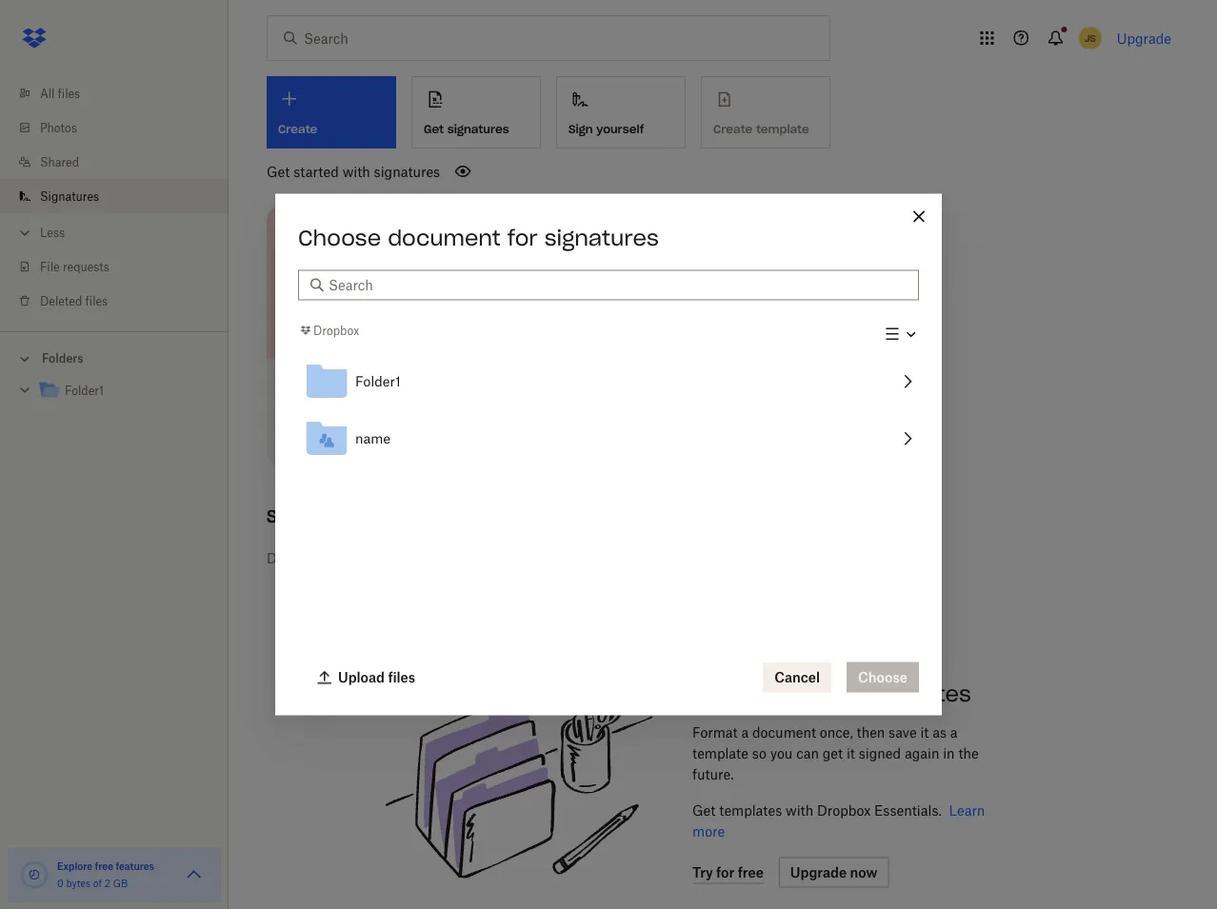 Task type: vqa. For each thing, say whether or not it's contained in the screenshot.
the top document
yes



Task type: locate. For each thing, give the bounding box(es) containing it.
requests
[[63, 260, 109, 274]]

1 vertical spatial it
[[847, 746, 855, 762]]

1 vertical spatial files
[[85, 294, 108, 308]]

1 vertical spatial signatures
[[267, 506, 360, 528]]

1 vertical spatial with
[[807, 681, 854, 707]]

folders
[[42, 352, 83, 366]]

with for templates
[[786, 803, 814, 819]]

all files link
[[15, 76, 229, 111]]

bytes
[[66, 878, 91, 890]]

document
[[388, 224, 501, 251], [753, 725, 816, 741]]

0 horizontal spatial a
[[742, 725, 749, 741]]

create your signature so you're always ready to sign.
[[282, 374, 537, 408]]

folder1
[[355, 374, 401, 390], [65, 384, 104, 398]]

document left "for" on the left of the page
[[388, 224, 501, 251]]

signatures list item
[[0, 179, 229, 213]]

2 horizontal spatial signatures
[[545, 224, 659, 251]]

name
[[355, 431, 391, 447]]

2 a from the left
[[951, 725, 958, 741]]

so
[[402, 374, 415, 389], [752, 746, 767, 762]]

a
[[742, 725, 749, 741], [951, 725, 958, 741]]

it right 'get'
[[847, 746, 855, 762]]

0 horizontal spatial files
[[58, 86, 80, 101]]

with
[[343, 163, 370, 180], [807, 681, 854, 707], [786, 803, 814, 819]]

it left as
[[921, 725, 929, 741]]

get left started
[[267, 163, 290, 180]]

with for started
[[343, 163, 370, 180]]

1 vertical spatial so
[[752, 746, 767, 762]]

signatures
[[40, 189, 99, 203], [267, 506, 360, 528]]

with right started
[[343, 163, 370, 180]]

1 horizontal spatial signatures
[[448, 122, 509, 137]]

template
[[693, 746, 749, 762]]

row group containing folder1
[[298, 353, 919, 468]]

signatures link
[[15, 179, 229, 213]]

1 horizontal spatial templates
[[861, 681, 972, 707]]

0 horizontal spatial it
[[847, 746, 855, 762]]

less image
[[15, 223, 34, 242]]

upgrade link
[[1117, 30, 1172, 46]]

list
[[0, 65, 229, 332]]

folder1 right your in the top of the page
[[355, 374, 401, 390]]

1 horizontal spatial document
[[753, 725, 816, 741]]

as
[[933, 725, 947, 741]]

deleted
[[40, 294, 82, 308]]

dropbox image
[[15, 19, 53, 57]]

1 vertical spatial document
[[753, 725, 816, 741]]

0 horizontal spatial folder1
[[65, 384, 104, 398]]

dropbox link
[[298, 321, 359, 340]]

all
[[40, 86, 55, 101]]

files
[[58, 86, 80, 101], [85, 294, 108, 308], [388, 670, 415, 686]]

0 vertical spatial so
[[402, 374, 415, 389]]

deleted files
[[40, 294, 108, 308]]

dropbox inside "link"
[[313, 323, 359, 338]]

dropbox
[[313, 323, 359, 338], [817, 803, 871, 819]]

0 vertical spatial with
[[343, 163, 370, 180]]

yourself
[[597, 122, 644, 137]]

create
[[282, 374, 318, 389]]

get for get signatures
[[424, 122, 444, 137]]

your
[[321, 374, 345, 389]]

signatures
[[448, 122, 509, 137], [374, 163, 440, 180], [545, 224, 659, 251]]

files right the deleted
[[85, 294, 108, 308]]

2
[[105, 878, 110, 890]]

1 horizontal spatial files
[[85, 294, 108, 308]]

document up "you"
[[753, 725, 816, 741]]

future.
[[693, 767, 734, 783]]

dropbox up your in the top of the page
[[313, 323, 359, 338]]

signatures for get started with signatures
[[374, 163, 440, 180]]

it
[[921, 725, 929, 741], [847, 746, 855, 762]]

get started with signatures
[[267, 163, 440, 180]]

0 vertical spatial signatures
[[40, 189, 99, 203]]

row group inside choose document for signatures dialog
[[298, 353, 919, 468]]

2 vertical spatial get
[[693, 803, 716, 819]]

0 horizontal spatial signatures
[[40, 189, 99, 203]]

folder1 inside button
[[355, 374, 401, 390]]

0 horizontal spatial templates
[[719, 803, 782, 819]]

1 horizontal spatial a
[[951, 725, 958, 741]]

1 horizontal spatial so
[[752, 746, 767, 762]]

templates
[[861, 681, 972, 707], [719, 803, 782, 819]]

explore
[[57, 861, 93, 873]]

files right all
[[58, 86, 80, 101]]

0 horizontal spatial dropbox
[[313, 323, 359, 338]]

document inside dialog
[[388, 224, 501, 251]]

signatures inside dialog
[[545, 224, 659, 251]]

with up 'once,' at bottom right
[[807, 681, 854, 707]]

get up more
[[693, 803, 716, 819]]

signatures inside button
[[448, 122, 509, 137]]

all files
[[40, 86, 80, 101]]

choose
[[298, 224, 381, 251]]

save
[[693, 681, 745, 707]]

0 horizontal spatial get
[[267, 163, 290, 180]]

0 horizontal spatial signatures
[[374, 163, 440, 180]]

a right as
[[951, 725, 958, 741]]

files right upload
[[388, 670, 415, 686]]

files for upload files
[[388, 670, 415, 686]]

0 vertical spatial templates
[[861, 681, 972, 707]]

to
[[526, 374, 537, 389]]

2 horizontal spatial files
[[388, 670, 415, 686]]

2 horizontal spatial get
[[693, 803, 716, 819]]

1 vertical spatial signatures
[[374, 163, 440, 180]]

2 vertical spatial with
[[786, 803, 814, 819]]

learn
[[949, 803, 985, 819]]

0 vertical spatial files
[[58, 86, 80, 101]]

1 vertical spatial templates
[[719, 803, 782, 819]]

0 vertical spatial get
[[424, 122, 444, 137]]

cancel
[[775, 670, 820, 686]]

get up get started with signatures
[[424, 122, 444, 137]]

get inside button
[[424, 122, 444, 137]]

0 horizontal spatial document
[[388, 224, 501, 251]]

signed
[[859, 746, 901, 762]]

1 horizontal spatial folder1
[[355, 374, 401, 390]]

1 horizontal spatial dropbox
[[817, 803, 871, 819]]

0 vertical spatial signatures
[[448, 122, 509, 137]]

started
[[294, 163, 339, 180]]

files inside button
[[388, 670, 415, 686]]

templates up more
[[719, 803, 782, 819]]

photos
[[40, 121, 77, 135]]

folder1 down the folders
[[65, 384, 104, 398]]

row group
[[298, 353, 919, 468]]

with down can
[[786, 803, 814, 819]]

0 vertical spatial it
[[921, 725, 929, 741]]

1 vertical spatial dropbox
[[817, 803, 871, 819]]

0 vertical spatial dropbox
[[313, 323, 359, 338]]

0
[[57, 878, 64, 890]]

free
[[95, 861, 113, 873]]

templates up save
[[861, 681, 972, 707]]

file requests
[[40, 260, 109, 274]]

quota usage element
[[19, 860, 50, 891]]

2 vertical spatial files
[[388, 670, 415, 686]]

1 vertical spatial get
[[267, 163, 290, 180]]

get
[[424, 122, 444, 137], [267, 163, 290, 180], [693, 803, 716, 819]]

deleted files link
[[15, 284, 229, 318]]

so left "you"
[[752, 746, 767, 762]]

time
[[752, 681, 801, 707]]

dropbox down format a document once, then save it as a template so you can get it signed again in the future.
[[817, 803, 871, 819]]

folders button
[[0, 344, 229, 372]]

0 horizontal spatial so
[[402, 374, 415, 389]]

0 vertical spatial document
[[388, 224, 501, 251]]

choose document for signatures dialog
[[275, 194, 942, 716]]

essentials.
[[875, 803, 942, 819]]

signatures down shared
[[40, 189, 99, 203]]

upload files
[[338, 670, 415, 686]]

once,
[[820, 725, 853, 741]]

a right format
[[742, 725, 749, 741]]

signatures up the documents tab
[[267, 506, 360, 528]]

so left you're
[[402, 374, 415, 389]]

get signatures
[[424, 122, 509, 137]]

1 a from the left
[[742, 725, 749, 741]]

2 vertical spatial signatures
[[545, 224, 659, 251]]

upgrade
[[1117, 30, 1172, 46]]

1 horizontal spatial get
[[424, 122, 444, 137]]



Task type: describe. For each thing, give the bounding box(es) containing it.
explore free features 0 bytes of 2 gb
[[57, 861, 154, 890]]

you
[[770, 746, 793, 762]]

format a document once, then save it as a template so you can get it signed again in the future.
[[693, 725, 979, 783]]

upload
[[338, 670, 385, 686]]

the
[[959, 746, 979, 762]]

get templates with dropbox essentials.
[[693, 803, 942, 819]]

file
[[40, 260, 60, 274]]

Search text field
[[329, 275, 908, 296]]

format
[[693, 725, 738, 741]]

gb
[[113, 878, 128, 890]]

so inside create your signature so you're always ready to sign.
[[402, 374, 415, 389]]

save
[[889, 725, 917, 741]]

ready
[[493, 374, 523, 389]]

for
[[508, 224, 538, 251]]

get for get templates with dropbox essentials.
[[693, 803, 716, 819]]

file requests link
[[15, 250, 229, 284]]

learn more link
[[693, 803, 985, 840]]

get for get started with signatures
[[267, 163, 290, 180]]

save time with templates
[[693, 681, 972, 707]]

documents tab
[[267, 536, 340, 582]]

less
[[40, 225, 65, 240]]

again
[[905, 746, 940, 762]]

upload files button
[[306, 663, 427, 693]]

with for time
[[807, 681, 854, 707]]

shared link
[[15, 145, 229, 179]]

always
[[453, 374, 490, 389]]

signature
[[348, 374, 399, 389]]

1 horizontal spatial signatures
[[267, 506, 360, 528]]

so inside format a document once, then save it as a template so you can get it signed again in the future.
[[752, 746, 767, 762]]

you're
[[418, 374, 450, 389]]

then
[[857, 725, 885, 741]]

files for deleted files
[[85, 294, 108, 308]]

folder1 for folder1 button
[[355, 374, 401, 390]]

folder1 for folder1 link
[[65, 384, 104, 398]]

choose document for signatures
[[298, 224, 659, 251]]

folder1 button
[[298, 353, 919, 410]]

name button
[[298, 410, 919, 468]]

folder1 link
[[38, 379, 213, 404]]

cancel button
[[763, 663, 832, 693]]

features
[[116, 861, 154, 873]]

in
[[943, 746, 955, 762]]

get signatures button
[[412, 76, 541, 149]]

shared
[[40, 155, 79, 169]]

signatures inside signatures link
[[40, 189, 99, 203]]

document inside format a document once, then save it as a template so you can get it signed again in the future.
[[753, 725, 816, 741]]

photos link
[[15, 111, 229, 145]]

1 horizontal spatial it
[[921, 725, 929, 741]]

learn more
[[693, 803, 985, 840]]

sign.
[[282, 394, 308, 408]]

more
[[693, 824, 725, 840]]

get
[[823, 746, 843, 762]]

list containing all files
[[0, 65, 229, 332]]

of
[[93, 878, 102, 890]]

sign yourself button
[[556, 76, 686, 149]]

documents
[[267, 551, 340, 567]]

signatures for choose document for signatures
[[545, 224, 659, 251]]

files for all files
[[58, 86, 80, 101]]

sign
[[569, 122, 593, 137]]

sign yourself
[[569, 122, 644, 137]]

can
[[797, 746, 819, 762]]



